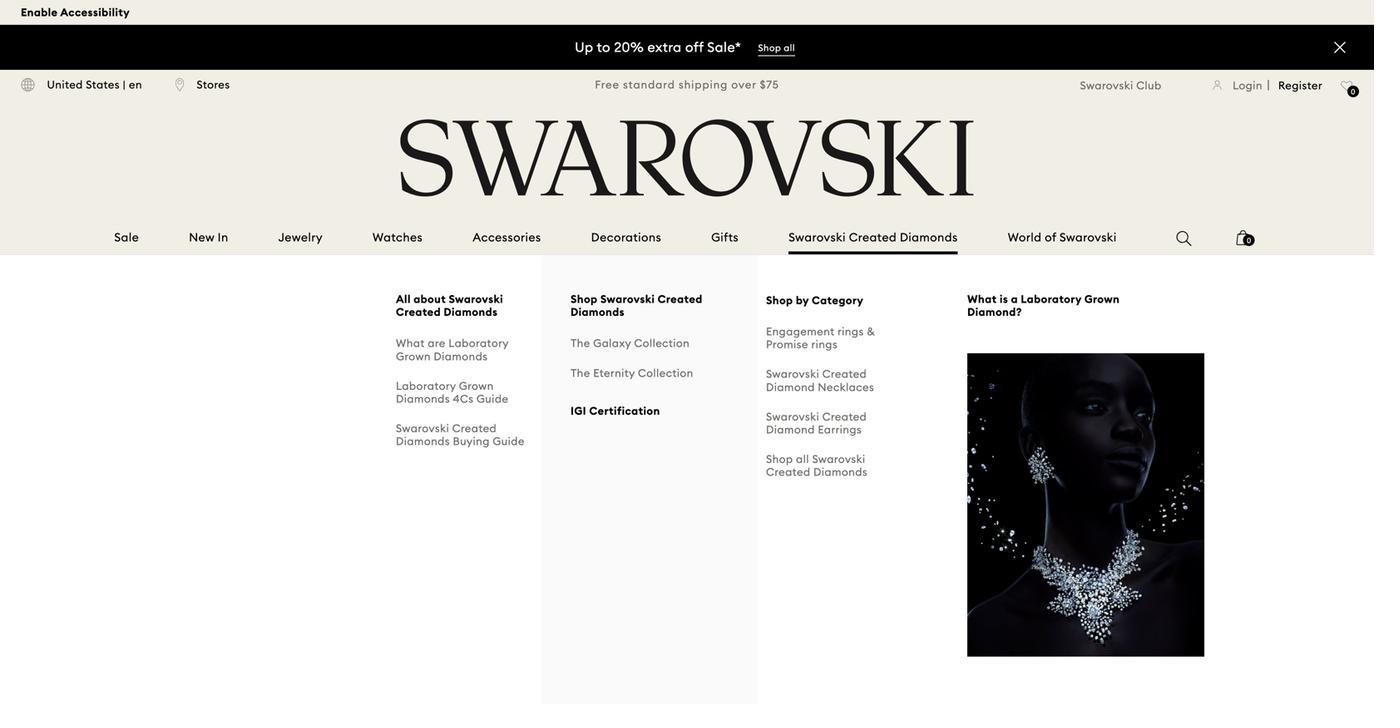Task type: locate. For each thing, give the bounding box(es) containing it.
0 vertical spatial guide
[[477, 392, 509, 406]]

a
[[1011, 293, 1018, 306]]

guide inside swarovski created diamonds buying guide
[[493, 435, 525, 449]]

created inside "swarovski created diamond earrings"
[[823, 410, 867, 424]]

1 diamond from the top
[[766, 381, 815, 394]]

1 vertical spatial the
[[571, 366, 591, 380]]

0 horizontal spatial grown
[[396, 350, 431, 363]]

| register
[[1267, 77, 1323, 92]]

laboratory down all about swarovski created diamonds link
[[449, 337, 509, 351]]

swarovski inside "swarovski created diamond earrings"
[[766, 410, 820, 424]]

shop all swarovski created diamonds
[[766, 453, 868, 479]]

collection up the eternity collection link
[[634, 337, 690, 351]]

all for shop all swarovski created diamonds
[[796, 453, 810, 467]]

what left the are
[[396, 337, 425, 351]]

diamonds inside shop all swarovski created diamonds
[[814, 466, 868, 479]]

created down necklaces
[[823, 410, 867, 424]]

grown down what are laboratory grown diamonds link
[[459, 379, 494, 393]]

new in
[[189, 230, 229, 245]]

laboratory inside laboratory grown diamonds 4cs guide
[[396, 379, 456, 393]]

gifts link
[[712, 230, 739, 246]]

0 horizontal spatial 0
[[1248, 236, 1252, 245]]

0 vertical spatial what
[[968, 293, 997, 306]]

what is a laboratory grown diamond? link
[[968, 293, 1145, 341]]

1 vertical spatial laboratory
[[449, 337, 509, 351]]

1 vertical spatial what
[[396, 337, 425, 351]]

swarovski right about
[[449, 293, 503, 306]]

earrings
[[818, 423, 862, 437]]

engagement rings & promise rings
[[766, 325, 876, 352]]

all right 'sale*'
[[784, 42, 795, 54]]

1 horizontal spatial what
[[968, 293, 997, 306]]

1 horizontal spatial 0 link
[[1341, 78, 1360, 103]]

what is a laboratory grown diamond?
[[968, 293, 1120, 319]]

sale
[[114, 230, 139, 245]]

swarovski inside shop all swarovski created diamonds
[[813, 453, 866, 467]]

swarovski up the galaxy collection
[[601, 293, 655, 306]]

grown down the world of swarovski link
[[1085, 293, 1120, 306]]

what are laboratory grown diamonds
[[396, 337, 509, 363]]

what are laboratory grown diamonds link
[[396, 337, 533, 363]]

0 vertical spatial collection
[[634, 337, 690, 351]]

collection down the galaxy collection link
[[638, 366, 694, 380]]

diamond inside "swarovski created diamond earrings"
[[766, 423, 815, 437]]

collection for the eternity collection
[[638, 366, 694, 380]]

2 the from the top
[[571, 366, 591, 380]]

the left galaxy
[[571, 337, 591, 351]]

created up the galaxy collection link
[[658, 293, 703, 306]]

0 vertical spatial 0
[[1352, 87, 1356, 96]]

guide right 4cs
[[477, 392, 509, 406]]

shop for shop all
[[758, 42, 782, 54]]

created down "swarovski created diamond earrings"
[[766, 466, 811, 479]]

shop inside shop all swarovski created diamonds
[[766, 453, 794, 467]]

guide inside laboratory grown diamonds 4cs guide
[[477, 392, 509, 406]]

shop swarovski created diamonds link
[[571, 293, 708, 319]]

created down 4cs
[[452, 422, 497, 436]]

1 horizontal spatial all
[[796, 453, 810, 467]]

laboratory inside what are laboratory grown diamonds
[[449, 337, 509, 351]]

all about swarovski created diamonds link
[[396, 293, 533, 319]]

stores link
[[175, 77, 230, 92]]

0 vertical spatial laboratory
[[1021, 293, 1082, 306]]

necklaces
[[818, 381, 875, 394]]

all for shop all
[[784, 42, 795, 54]]

created up the are
[[396, 305, 441, 319]]

register link
[[1279, 78, 1323, 92]]

laboratory right a
[[1021, 293, 1082, 306]]

laboratory grown diamonds 4cs guide link
[[396, 379, 533, 406]]

| right login
[[1267, 77, 1271, 92]]

about
[[414, 293, 446, 306]]

by
[[796, 294, 809, 307]]

over
[[732, 78, 757, 91]]

laboratory down the are
[[396, 379, 456, 393]]

diamond for swarovski created diamond earrings
[[766, 423, 815, 437]]

0 vertical spatial diamond
[[766, 381, 815, 394]]

shop up $75
[[758, 42, 782, 54]]

0 horizontal spatial what
[[396, 337, 425, 351]]

guide
[[477, 392, 509, 406], [493, 435, 525, 449]]

grown
[[1085, 293, 1120, 306], [396, 350, 431, 363], [459, 379, 494, 393]]

1 horizontal spatial 0
[[1352, 87, 1356, 96]]

left login image
[[1214, 80, 1223, 91]]

of
[[1045, 230, 1057, 245]]

shop for shop by category
[[766, 294, 793, 307]]

login
[[1233, 78, 1263, 92]]

what inside what are laboratory grown diamonds
[[396, 337, 425, 351]]

created down engagement rings & promise rings link
[[823, 368, 867, 381]]

laboratory grown diamonds 4cs guide
[[396, 379, 509, 406]]

0 for cart-mobile image
[[1248, 236, 1252, 245]]

grown inside laboratory grown diamonds 4cs guide
[[459, 379, 494, 393]]

diamonds inside shop swarovski created diamonds
[[571, 305, 625, 319]]

decorations link
[[591, 230, 662, 246]]

0 vertical spatial all
[[784, 42, 795, 54]]

the eternity collection link
[[571, 366, 708, 380]]

swarovski club link
[[1081, 78, 1184, 92]]

guide for grown
[[477, 392, 509, 406]]

the for the galaxy collection
[[571, 337, 591, 351]]

what inside what is a laboratory grown diamond?
[[968, 293, 997, 306]]

all
[[784, 42, 795, 54], [796, 453, 810, 467]]

extra
[[648, 39, 682, 56]]

diamond
[[766, 381, 815, 394], [766, 423, 815, 437]]

0
[[1352, 87, 1356, 96], [1248, 236, 1252, 245]]

guide for created
[[493, 435, 525, 449]]

0 horizontal spatial 0 link
[[1237, 229, 1255, 257]]

| left en
[[123, 78, 126, 91]]

certification
[[589, 404, 661, 418]]

jewelry link
[[278, 230, 323, 246]]

igi certification link
[[571, 404, 708, 418]]

all inside shop all swarovski created diamonds
[[796, 453, 810, 467]]

created
[[849, 230, 897, 245], [658, 293, 703, 306], [396, 305, 441, 319], [823, 368, 867, 381], [823, 410, 867, 424], [452, 422, 497, 436], [766, 466, 811, 479]]

2 diamond from the top
[[766, 423, 815, 437]]

diamond up shop all swarovski created diamonds
[[766, 423, 815, 437]]

in
[[218, 230, 229, 245]]

swarovski inside all about swarovski created diamonds
[[449, 293, 503, 306]]

2 vertical spatial laboratory
[[396, 379, 456, 393]]

the left eternity
[[571, 366, 591, 380]]

0 for 'left-wishlist image'
[[1352, 87, 1356, 96]]

what left is in the right of the page
[[968, 293, 997, 306]]

all down "swarovski created diamond earrings"
[[796, 453, 810, 467]]

0 link
[[1341, 78, 1360, 103], [1237, 229, 1255, 257]]

swarovski left the club
[[1081, 78, 1134, 92]]

all about swarovski created diamonds
[[396, 293, 503, 319]]

created inside shop swarovski created diamonds
[[658, 293, 703, 306]]

swarovski inside swarovski created diamonds buying guide
[[396, 422, 449, 436]]

shop all link
[[758, 41, 795, 56]]

swarovski down earrings
[[813, 453, 866, 467]]

0 horizontal spatial all
[[784, 42, 795, 54]]

diamond inside the swarovski created diamond necklaces
[[766, 381, 815, 394]]

created inside shop all swarovski created diamonds
[[766, 466, 811, 479]]

created inside all about swarovski created diamonds
[[396, 305, 441, 319]]

grown up laboratory grown diamonds 4cs guide
[[396, 350, 431, 363]]

swarovski down the swarovski created diamond necklaces at right
[[766, 410, 820, 424]]

left-locator image image
[[175, 78, 185, 92]]

shop inside shop swarovski created diamonds
[[571, 293, 598, 306]]

rings left &
[[838, 325, 864, 339]]

1 horizontal spatial grown
[[459, 379, 494, 393]]

accessibility
[[60, 5, 130, 19]]

watches link
[[373, 230, 423, 246]]

enable accessibility
[[21, 5, 130, 19]]

2 vertical spatial grown
[[459, 379, 494, 393]]

4cs
[[453, 392, 474, 406]]

swarovski
[[1081, 78, 1134, 92], [789, 230, 846, 245], [1060, 230, 1117, 245], [449, 293, 503, 306], [601, 293, 655, 306], [766, 368, 820, 381], [766, 410, 820, 424], [396, 422, 449, 436], [813, 453, 866, 467]]

all
[[396, 293, 411, 306]]

laboratory
[[1021, 293, 1082, 306], [449, 337, 509, 351], [396, 379, 456, 393]]

1 vertical spatial guide
[[493, 435, 525, 449]]

1 the from the top
[[571, 337, 591, 351]]

shop
[[758, 42, 782, 54], [571, 293, 598, 306], [766, 294, 793, 307], [766, 453, 794, 467]]

swarovski image
[[395, 119, 980, 197]]

created inside swarovski created diamonds "link"
[[849, 230, 897, 245]]

1 vertical spatial collection
[[638, 366, 694, 380]]

created up category
[[849, 230, 897, 245]]

guide right buying at the left bottom
[[493, 435, 525, 449]]

shop left by
[[766, 294, 793, 307]]

2 horizontal spatial grown
[[1085, 293, 1120, 306]]

0 vertical spatial grown
[[1085, 293, 1120, 306]]

register
[[1279, 78, 1323, 92]]

1 vertical spatial diamond
[[766, 423, 815, 437]]

shop up galaxy
[[571, 293, 598, 306]]

the
[[571, 337, 591, 351], [571, 366, 591, 380]]

igi
[[571, 404, 587, 418]]

grown inside what are laboratory grown diamonds
[[396, 350, 431, 363]]

0 right "register"
[[1352, 87, 1356, 96]]

standard
[[623, 78, 676, 91]]

swarovski down laboratory grown diamonds 4cs guide
[[396, 422, 449, 436]]

0 link right search image in the right top of the page
[[1237, 229, 1255, 257]]

swarovski down the promise
[[766, 368, 820, 381]]

diamonds
[[900, 230, 958, 245], [444, 305, 498, 319], [571, 305, 625, 319], [434, 350, 488, 363], [396, 392, 450, 406], [396, 435, 450, 449], [814, 466, 868, 479]]

|
[[1267, 77, 1271, 92], [123, 78, 126, 91]]

world of swarovski
[[1008, 230, 1117, 245]]

shop down "swarovski created diamond earrings"
[[766, 453, 794, 467]]

0 vertical spatial the
[[571, 337, 591, 351]]

1 vertical spatial all
[[796, 453, 810, 467]]

0 link right "register"
[[1341, 78, 1360, 103]]

to
[[597, 39, 611, 56]]

0 right search image in the right top of the page
[[1248, 236, 1252, 245]]

world
[[1008, 230, 1042, 245]]

left-wishlist image image
[[1341, 81, 1354, 92]]

what
[[968, 293, 997, 306], [396, 337, 425, 351]]

1 vertical spatial 0
[[1248, 236, 1252, 245]]

diamond down the promise
[[766, 381, 815, 394]]

1 vertical spatial grown
[[396, 350, 431, 363]]

swarovski created diamonds buying guide
[[396, 422, 525, 449]]



Task type: describe. For each thing, give the bounding box(es) containing it.
up
[[575, 39, 594, 56]]

diamonds inside what are laboratory grown diamonds
[[434, 350, 488, 363]]

the eternity collection
[[571, 366, 694, 380]]

shipping
[[679, 78, 728, 91]]

grown inside what is a laboratory grown diamond?
[[1085, 293, 1120, 306]]

1 horizontal spatial |
[[1267, 77, 1271, 92]]

country-selector image image
[[21, 78, 35, 92]]

states
[[86, 78, 120, 91]]

$75
[[760, 78, 780, 91]]

diamond?
[[968, 305, 1023, 319]]

20%
[[614, 39, 644, 56]]

swarovski club
[[1081, 78, 1162, 92]]

swarovski created diamond necklaces
[[766, 368, 875, 394]]

off
[[686, 39, 704, 56]]

cart-mobile image image
[[1237, 231, 1250, 245]]

swarovski created diamonds
[[789, 230, 958, 245]]

diamonds inside swarovski created diamonds buying guide
[[396, 435, 450, 449]]

1 vertical spatial 0 link
[[1237, 229, 1255, 257]]

stores
[[197, 78, 230, 91]]

free standard shipping over $75
[[595, 78, 780, 91]]

united states | en
[[47, 78, 142, 91]]

diamonds inside laboratory grown diamonds 4cs guide
[[396, 392, 450, 406]]

en
[[129, 78, 142, 91]]

swarovski up shop by category
[[789, 230, 846, 245]]

0 vertical spatial 0 link
[[1341, 78, 1360, 103]]

swarovski created diamond necklaces link
[[766, 368, 883, 394]]

engagement rings & promise rings link
[[766, 325, 883, 352]]

swarovski right of
[[1060, 230, 1117, 245]]

the galaxy collection link
[[571, 337, 708, 351]]

accessories
[[473, 230, 541, 245]]

shop for shop all swarovski created diamonds
[[766, 453, 794, 467]]

new in link
[[189, 230, 229, 246]]

engagement
[[766, 325, 835, 339]]

login link
[[1214, 78, 1263, 92]]

diamonds inside "link"
[[900, 230, 958, 245]]

promise
[[766, 338, 809, 352]]

eternity
[[594, 366, 635, 380]]

igi certification
[[571, 404, 661, 418]]

what for what is a laboratory grown diamond?
[[968, 293, 997, 306]]

shop for shop swarovski created diamonds
[[571, 293, 598, 306]]

up to 20% extra off sale*
[[575, 39, 745, 56]]

0 horizontal spatial |
[[123, 78, 126, 91]]

swarovski inside shop swarovski created diamonds
[[601, 293, 655, 306]]

is
[[1000, 293, 1009, 306]]

rings up swarovski created diamond necklaces link
[[812, 338, 838, 352]]

the for the eternity collection
[[571, 366, 591, 380]]

united states | en link
[[21, 77, 142, 92]]

buying
[[453, 435, 490, 449]]

free
[[595, 78, 620, 91]]

shop swarovski created diamonds
[[571, 293, 703, 319]]

the galaxy collection
[[571, 337, 690, 351]]

shop all
[[758, 42, 795, 54]]

decorations
[[591, 230, 662, 245]]

diamonds inside all about swarovski created diamonds
[[444, 305, 498, 319]]

world of swarovski link
[[1008, 230, 1117, 246]]

shop all swarovski created diamonds link
[[766, 453, 883, 479]]

are
[[428, 337, 446, 351]]

swarovski inside the swarovski created diamond necklaces
[[766, 368, 820, 381]]

club
[[1137, 78, 1162, 92]]

accessories link
[[473, 230, 541, 246]]

enable accessibility link
[[21, 2, 130, 23]]

diamond for swarovski created diamond necklaces
[[766, 381, 815, 394]]

collection for the galaxy collection
[[634, 337, 690, 351]]

swarovski created diamonds buying guide link
[[396, 422, 533, 449]]

swarovski created diamond earrings
[[766, 410, 867, 437]]

sale*
[[708, 39, 742, 56]]

swarovski created diamonds link
[[789, 230, 958, 246]]

shop by category
[[766, 294, 864, 307]]

watches
[[373, 230, 423, 245]]

galaxy
[[594, 337, 632, 351]]

created inside the swarovski created diamond necklaces
[[823, 368, 867, 381]]

gifts
[[712, 230, 739, 245]]

united
[[47, 78, 83, 91]]

enable
[[21, 5, 58, 19]]

created inside swarovski created diamonds buying guide
[[452, 422, 497, 436]]

laboratory inside what is a laboratory grown diamond?
[[1021, 293, 1082, 306]]

search image image
[[1177, 231, 1192, 246]]

&
[[867, 325, 876, 339]]

swarovski created diamond earrings link
[[766, 410, 883, 437]]

category
[[812, 294, 864, 307]]

sale link
[[114, 230, 139, 246]]

what for what are laboratory grown diamonds
[[396, 337, 425, 351]]

jewelry
[[278, 230, 323, 245]]

new
[[189, 230, 215, 245]]



Task type: vqa. For each thing, say whether or not it's contained in the screenshot.
GEMA EAR CUFFS
no



